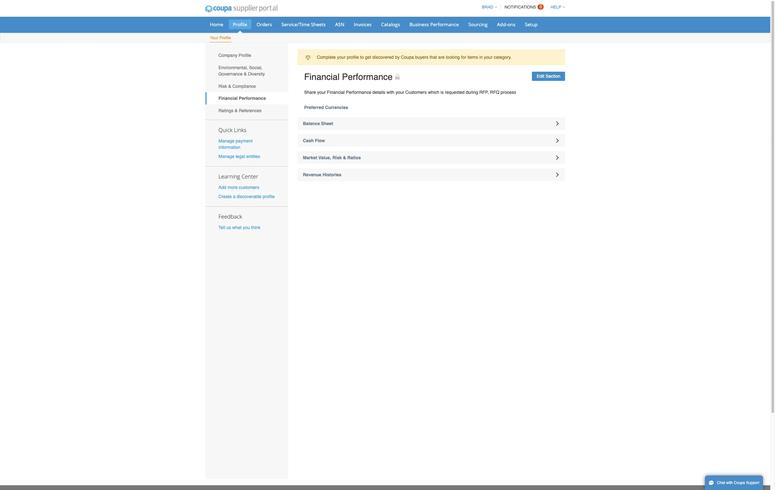 Task type: locate. For each thing, give the bounding box(es) containing it.
profile inside alert
[[347, 55, 359, 60]]

preferred
[[304, 105, 324, 110]]

profile left to
[[347, 55, 359, 60]]

navigation containing notifications 0
[[480, 1, 566, 13]]

ratios
[[348, 155, 361, 160]]

1 vertical spatial risk
[[333, 155, 342, 160]]

1 manage from the top
[[219, 138, 235, 143]]

0 horizontal spatial risk
[[219, 84, 227, 89]]

edit section
[[537, 74, 561, 79]]

2 vertical spatial profile
[[239, 53, 251, 58]]

chat with coupa support button
[[706, 476, 764, 490]]

ratings & references link
[[205, 104, 288, 117]]

add-ons link
[[493, 20, 520, 29]]

learning
[[219, 172, 240, 180]]

0 vertical spatial financial performance
[[304, 72, 393, 82]]

balance sheet
[[303, 121, 333, 126]]

your profile
[[210, 35, 231, 40]]

manage for manage legal entities
[[219, 154, 235, 159]]

coupa right by on the top right of the page
[[401, 55, 414, 60]]

center
[[242, 172, 258, 180]]

setup
[[525, 21, 538, 27]]

balance sheet button
[[298, 117, 566, 130]]

with right chat
[[727, 481, 733, 485]]

entities
[[246, 154, 260, 159]]

1 vertical spatial profile
[[220, 35, 231, 40]]

manage legal entities link
[[219, 154, 260, 159]]

complete
[[317, 55, 336, 60]]

0 vertical spatial manage
[[219, 138, 235, 143]]

you
[[243, 225, 250, 230]]

cash
[[303, 138, 314, 143]]

market
[[303, 155, 317, 160]]

during
[[466, 90, 479, 95]]

tell
[[219, 225, 225, 230]]

in
[[480, 55, 483, 60]]

financial performance down to
[[304, 72, 393, 82]]

manage up information
[[219, 138, 235, 143]]

complete your profile to get discovered by coupa buyers that are looking for items in your category. alert
[[298, 49, 566, 65]]

2 manage from the top
[[219, 154, 235, 159]]

profile
[[233, 21, 247, 27], [220, 35, 231, 40], [239, 53, 251, 58]]

help
[[551, 5, 562, 9]]

financial performance inside financial performance link
[[219, 96, 266, 101]]

environmental, social, governance & diversity
[[219, 65, 265, 76]]

risk right value,
[[333, 155, 342, 160]]

financial performance
[[304, 72, 393, 82], [219, 96, 266, 101]]

market value, risk & ratios
[[303, 155, 361, 160]]

coupa left support
[[735, 481, 746, 485]]

discovered
[[373, 55, 394, 60]]

financial up currencies
[[327, 90, 345, 95]]

home
[[210, 21, 224, 27]]

revenue histories heading
[[298, 168, 566, 181]]

0 vertical spatial with
[[387, 90, 395, 95]]

0 vertical spatial coupa
[[401, 55, 414, 60]]

chat with coupa support
[[718, 481, 760, 485]]

0 vertical spatial profile
[[347, 55, 359, 60]]

market value, risk & ratios heading
[[298, 151, 566, 164]]

profile right discoverable
[[263, 194, 275, 199]]

section
[[546, 74, 561, 79]]

with right the details
[[387, 90, 395, 95]]

complete your profile to get discovered by coupa buyers that are looking for items in your category.
[[317, 55, 512, 60]]

0 horizontal spatial financial performance
[[219, 96, 266, 101]]

1 horizontal spatial risk
[[333, 155, 342, 160]]

revenue histories
[[303, 172, 342, 177]]

are
[[439, 55, 445, 60]]

create
[[219, 194, 232, 199]]

your
[[210, 35, 218, 40]]

financial up ratings
[[219, 96, 238, 101]]

environmental,
[[219, 65, 248, 70]]

0 vertical spatial risk
[[219, 84, 227, 89]]

1 horizontal spatial profile
[[347, 55, 359, 60]]

1 vertical spatial financial
[[327, 90, 345, 95]]

cash flow heading
[[298, 134, 566, 147]]

& left diversity
[[244, 71, 247, 76]]

more
[[228, 185, 238, 190]]

1 horizontal spatial with
[[727, 481, 733, 485]]

profile for your profile
[[220, 35, 231, 40]]

edit
[[537, 74, 545, 79]]

risk
[[219, 84, 227, 89], [333, 155, 342, 160]]

0 horizontal spatial with
[[387, 90, 395, 95]]

which
[[428, 90, 440, 95]]

invoices link
[[350, 20, 376, 29]]

legal
[[236, 154, 245, 159]]

sheets
[[311, 21, 326, 27]]

business
[[410, 21, 429, 27]]

1 horizontal spatial coupa
[[735, 481, 746, 485]]

value,
[[319, 155, 331, 160]]

help link
[[548, 5, 566, 9]]

financial up share
[[304, 72, 340, 82]]

1 vertical spatial manage
[[219, 154, 235, 159]]

coupa inside 'button'
[[735, 481, 746, 485]]

performance up the details
[[342, 72, 393, 82]]

1 vertical spatial coupa
[[735, 481, 746, 485]]

1 vertical spatial financial performance
[[219, 96, 266, 101]]

company profile
[[219, 53, 251, 58]]

flow
[[315, 138, 325, 143]]

add
[[219, 185, 227, 190]]

rfp,
[[480, 90, 489, 95]]

2 vertical spatial financial
[[219, 96, 238, 101]]

create a discoverable profile
[[219, 194, 275, 199]]

service/time sheets link
[[278, 20, 330, 29]]

& left ratios on the left top of page
[[343, 155, 346, 160]]

risk & compliance
[[219, 84, 256, 89]]

manage down information
[[219, 154, 235, 159]]

company
[[219, 53, 238, 58]]

manage legal entities
[[219, 154, 260, 159]]

profile right 'your'
[[220, 35, 231, 40]]

your right share
[[317, 90, 326, 95]]

profile down coupa supplier portal image
[[233, 21, 247, 27]]

financial performance down compliance
[[219, 96, 266, 101]]

payment
[[236, 138, 253, 143]]

financial
[[304, 72, 340, 82], [327, 90, 345, 95], [219, 96, 238, 101]]

currencies
[[325, 105, 348, 110]]

& down 'governance'
[[228, 84, 231, 89]]

1 vertical spatial profile
[[263, 194, 275, 199]]

your
[[337, 55, 346, 60], [484, 55, 493, 60], [317, 90, 326, 95], [396, 90, 405, 95]]

requested
[[445, 90, 465, 95]]

manage inside manage payment information
[[219, 138, 235, 143]]

with inside 'button'
[[727, 481, 733, 485]]

risk down 'governance'
[[219, 84, 227, 89]]

performance left the details
[[346, 90, 372, 95]]

0 horizontal spatial coupa
[[401, 55, 414, 60]]

0 vertical spatial financial
[[304, 72, 340, 82]]

1 vertical spatial with
[[727, 481, 733, 485]]

profile link
[[229, 20, 251, 29]]

profile for company profile
[[239, 53, 251, 58]]

navigation
[[480, 1, 566, 13]]

your profile link
[[210, 34, 232, 42]]

orders
[[257, 21, 272, 27]]

sourcing
[[469, 21, 488, 27]]

coupa inside alert
[[401, 55, 414, 60]]

profile up "environmental, social, governance & diversity" link
[[239, 53, 251, 58]]

performance
[[431, 21, 459, 27], [342, 72, 393, 82], [346, 90, 372, 95], [239, 96, 266, 101]]

learning center
[[219, 172, 258, 180]]



Task type: vqa. For each thing, say whether or not it's contained in the screenshot.
CENTER
yes



Task type: describe. For each thing, give the bounding box(es) containing it.
manage payment information link
[[219, 138, 253, 150]]

notifications 0
[[505, 4, 542, 9]]

& right ratings
[[235, 108, 238, 113]]

balance sheet heading
[[298, 117, 566, 130]]

revenue histories button
[[298, 168, 566, 181]]

0 horizontal spatial profile
[[263, 194, 275, 199]]

& inside environmental, social, governance & diversity
[[244, 71, 247, 76]]

get
[[365, 55, 371, 60]]

ons
[[508, 21, 516, 27]]

sourcing link
[[465, 20, 492, 29]]

tell us what you think button
[[219, 224, 261, 231]]

performance up references
[[239, 96, 266, 101]]

think
[[251, 225, 261, 230]]

edit section link
[[532, 72, 566, 81]]

business performance
[[410, 21, 459, 27]]

compliance
[[233, 84, 256, 89]]

details
[[373, 90, 386, 95]]

catalogs link
[[377, 20, 404, 29]]

share
[[304, 90, 316, 95]]

us
[[227, 225, 231, 230]]

your right 'in'
[[484, 55, 493, 60]]

what
[[232, 225, 242, 230]]

links
[[234, 126, 247, 134]]

a
[[233, 194, 236, 199]]

orders link
[[253, 20, 276, 29]]

setup link
[[521, 20, 542, 29]]

ratings
[[219, 108, 234, 113]]

catalogs
[[381, 21, 400, 27]]

share your financial performance details with your customers which is requested during rfp, rfq process
[[304, 90, 517, 95]]

environmental, social, governance & diversity link
[[205, 62, 288, 80]]

performance right business
[[431, 21, 459, 27]]

balance
[[303, 121, 320, 126]]

social,
[[249, 65, 263, 70]]

business performance link
[[406, 20, 463, 29]]

chat
[[718, 481, 726, 485]]

home link
[[206, 20, 228, 29]]

ratings & references
[[219, 108, 262, 113]]

coupa supplier portal image
[[201, 1, 282, 17]]

process
[[501, 90, 517, 95]]

looking
[[446, 55, 460, 60]]

revenue
[[303, 172, 322, 177]]

notifications
[[505, 5, 536, 9]]

preferred currencies
[[304, 105, 348, 110]]

risk inside dropdown button
[[333, 155, 342, 160]]

category.
[[494, 55, 512, 60]]

that
[[430, 55, 437, 60]]

cash flow
[[303, 138, 325, 143]]

diversity
[[248, 71, 265, 76]]

1 horizontal spatial financial performance
[[304, 72, 393, 82]]

create a discoverable profile link
[[219, 194, 275, 199]]

asn
[[335, 21, 345, 27]]

support
[[747, 481, 760, 485]]

by
[[395, 55, 400, 60]]

buyers
[[415, 55, 429, 60]]

your left customers on the right top of the page
[[396, 90, 405, 95]]

discoverable
[[237, 194, 262, 199]]

company profile link
[[205, 49, 288, 62]]

items
[[468, 55, 478, 60]]

service/time sheets
[[282, 21, 326, 27]]

invoices
[[354, 21, 372, 27]]

is
[[441, 90, 444, 95]]

add-
[[498, 21, 508, 27]]

manage for manage payment information
[[219, 138, 235, 143]]

asn link
[[331, 20, 349, 29]]

to
[[360, 55, 364, 60]]

brad
[[482, 5, 494, 9]]

add more customers
[[219, 185, 259, 190]]

customers
[[239, 185, 259, 190]]

your right complete
[[337, 55, 346, 60]]

brad link
[[480, 5, 498, 9]]

market value, risk & ratios button
[[298, 151, 566, 164]]

governance
[[219, 71, 243, 76]]

feedback
[[219, 213, 242, 220]]

add-ons
[[498, 21, 516, 27]]

references
[[239, 108, 262, 113]]

customers
[[406, 90, 427, 95]]

& inside dropdown button
[[343, 155, 346, 160]]

cash flow button
[[298, 134, 566, 147]]

financial performance link
[[205, 92, 288, 104]]

quick
[[219, 126, 233, 134]]

tell us what you think
[[219, 225, 261, 230]]

manage payment information
[[219, 138, 253, 150]]

0 vertical spatial profile
[[233, 21, 247, 27]]



